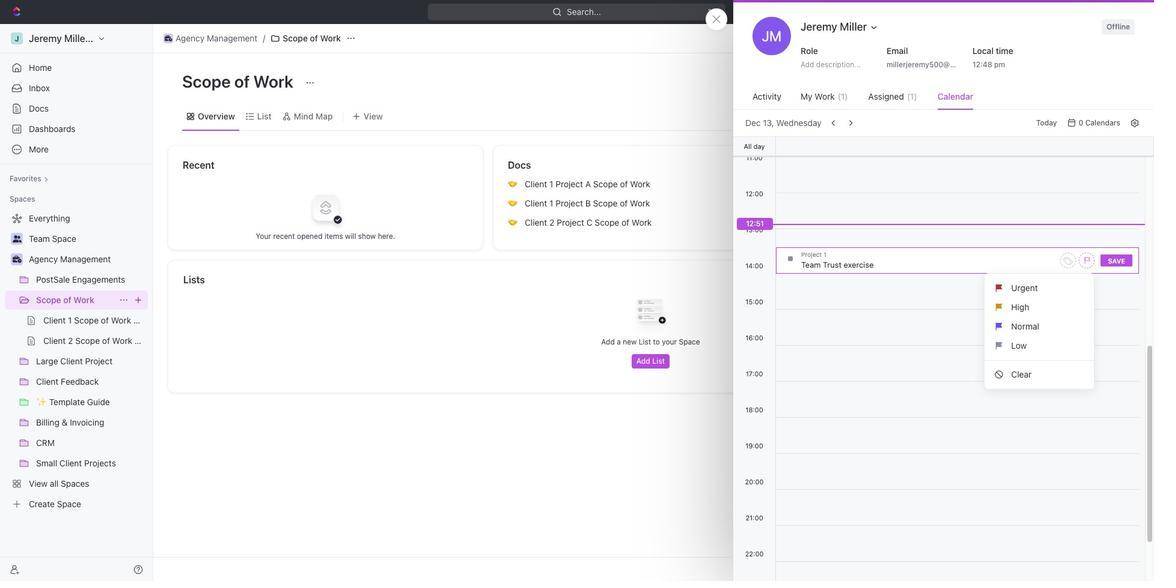 Task type: vqa. For each thing, say whether or not it's contained in the screenshot.
Project related to Client 1 Project
yes



Task type: describe. For each thing, give the bounding box(es) containing it.
phase
[[967, 445, 991, 455]]

project for client 2 project c scope of work
[[557, 218, 584, 228]]

15:00
[[746, 298, 763, 306]]

docs link
[[5, 99, 148, 118]]

calendar
[[938, 91, 973, 102]]

fields
[[937, 523, 956, 532]]

empty
[[913, 523, 935, 532]]

status
[[884, 153, 910, 163]]

items
[[325, 232, 343, 241]]

subtasks
[[933, 381, 974, 392]]

high button
[[990, 298, 1089, 317]]

1 for client 1 project
[[905, 33, 909, 43]]

business time image inside sidebar navigation
[[12, 256, 21, 263]]

upgrade
[[882, 7, 917, 17]]

set priority element
[[1079, 253, 1095, 269]]

22:00
[[745, 551, 764, 558]]

tree inside sidebar navigation
[[5, 209, 148, 515]]

0:03:44
[[1035, 7, 1063, 16]]

recent
[[183, 160, 215, 171]]

new
[[623, 338, 637, 347]]

action items
[[991, 381, 1047, 392]]

favorites
[[10, 174, 41, 183]]

of inside sidebar navigation
[[63, 295, 71, 305]]

urgent
[[1011, 283, 1038, 293]]

show 6 empty fields
[[885, 523, 956, 532]]

normal
[[1011, 322, 1039, 332]]

agency management link inside sidebar navigation
[[29, 250, 145, 269]]

client 2 project c scope of work
[[525, 218, 652, 228]]

all day
[[744, 142, 765, 150]]

21:00
[[746, 515, 763, 522]]

role add description...
[[801, 46, 861, 69]]

client for client 1 project
[[881, 33, 903, 43]]

pm
[[994, 60, 1005, 69]]

project for client 1 project
[[911, 33, 939, 43]]

11:00
[[746, 154, 763, 162]]

client for client 2 project c scope of work
[[525, 218, 547, 228]]

millerjeremy500@gmail.com
[[887, 60, 986, 69]]

my
[[801, 91, 812, 102]]

add list
[[636, 357, 665, 366]]

b
[[585, 198, 591, 209]]

today button
[[1031, 116, 1062, 130]]

fields
[[923, 417, 952, 429]]

lists button
[[183, 273, 1119, 287]]

add for add description
[[904, 338, 920, 348]]

0 vertical spatial management
[[207, 33, 257, 43]]

day
[[754, 142, 765, 150]]

creative project phase
[[903, 445, 991, 455]]

set priority image
[[1079, 253, 1095, 269]]

a
[[617, 338, 621, 347]]

save
[[1108, 257, 1125, 265]]

overview
[[198, 111, 235, 121]]

recent
[[273, 232, 295, 241]]

time
[[996, 46, 1013, 56]]

17:00
[[746, 370, 763, 378]]

jm
[[762, 28, 782, 44]]

here.
[[378, 232, 395, 241]]

new button
[[927, 2, 969, 22]]

low button
[[990, 337, 1089, 356]]

client 1 project a scope of work
[[525, 179, 650, 189]]

20:00
[[745, 478, 764, 486]]

list containing urgent
[[985, 279, 1094, 385]]

custom fields element
[[881, 438, 1097, 535]]

inbox
[[29, 83, 50, 93]]

description
[[922, 338, 965, 348]]

add description
[[904, 338, 965, 348]]

details
[[885, 381, 916, 392]]

0 vertical spatial scope of work
[[283, 33, 341, 43]]

project for client 1 project a scope of work
[[556, 179, 583, 189]]

1 for client 1 project a scope of work
[[549, 179, 553, 189]]

automations button
[[1064, 29, 1126, 47]]

add inside role add description...
[[801, 60, 814, 69]]

project inside "custom fields" element
[[937, 445, 965, 455]]

1 vertical spatial list
[[639, 338, 651, 347]]

list inside button
[[652, 357, 665, 366]]

subtasks button
[[928, 376, 979, 398]]

home link
[[5, 58, 148, 78]]

low
[[1011, 341, 1027, 351]]

map
[[316, 111, 333, 121]]

description...
[[816, 60, 861, 69]]

clear
[[1011, 370, 1032, 380]]



Task type: locate. For each thing, give the bounding box(es) containing it.
client 1 project b scope of work
[[525, 198, 650, 209]]

0 horizontal spatial agency management link
[[29, 250, 145, 269]]

1 horizontal spatial list
[[639, 338, 651, 347]]

attachments
[[881, 558, 945, 570]]

scope of work inside sidebar navigation
[[36, 295, 94, 305]]

⌘k
[[708, 7, 721, 17]]

space
[[679, 338, 700, 347]]

search...
[[567, 7, 601, 17]]

0 vertical spatial activity
[[753, 91, 781, 102]]

action
[[991, 381, 1020, 392]]

inbox link
[[5, 79, 148, 98]]

agency inside sidebar navigation
[[29, 254, 58, 264]]

3 🤝 from the top
[[508, 218, 518, 227]]

scope of work link inside tree
[[36, 291, 114, 310]]

0 vertical spatial 🤝
[[508, 180, 518, 189]]

add a new list to your space
[[601, 338, 700, 347]]

0 horizontal spatial scope of work link
[[36, 291, 114, 310]]

add inside button
[[636, 357, 650, 366]]

email millerjeremy500@gmail.com
[[887, 46, 986, 69]]

add for add list
[[636, 357, 650, 366]]

🤝 for client 1 project a scope of work
[[508, 180, 518, 189]]

🤝 for client 2 project c scope of work
[[508, 218, 518, 227]]

management inside sidebar navigation
[[60, 254, 111, 264]]

1 horizontal spatial agency management link
[[160, 31, 260, 46]]

1 horizontal spatial agency management
[[176, 33, 257, 43]]

business time image inside agency management link
[[165, 35, 172, 41]]

local time 12:48 pm
[[973, 46, 1013, 69]]

normal button
[[990, 317, 1089, 337]]

client left b
[[525, 198, 547, 209]]

client for client 1 project b scope of work
[[525, 198, 547, 209]]

local
[[973, 46, 994, 56]]

new
[[944, 7, 962, 17]]

offline
[[1107, 22, 1130, 31]]

no lists icon. image
[[627, 290, 675, 338]]

tree
[[5, 209, 148, 515]]

2 vertical spatial 🤝
[[508, 218, 518, 227]]

0 horizontal spatial activity
[[753, 91, 781, 102]]

2 vertical spatial 1
[[549, 198, 553, 209]]

/
[[263, 33, 265, 43]]

sidebar navigation
[[0, 24, 153, 582]]

1 🤝 from the top
[[508, 180, 518, 189]]

list left to
[[639, 338, 651, 347]]

role
[[801, 46, 818, 56]]

scope of work
[[283, 33, 341, 43], [182, 72, 297, 91], [36, 295, 94, 305]]

activity inside "task sidebar navigation" tab list
[[1125, 121, 1148, 128]]

0 horizontal spatial agency
[[29, 254, 58, 264]]

1 for client 1 project b scope of work
[[549, 198, 553, 209]]

18:00
[[745, 406, 763, 414]]

add left description
[[904, 338, 920, 348]]

1 up '2'
[[549, 198, 553, 209]]

0 vertical spatial docs
[[29, 103, 49, 114]]

your
[[256, 232, 271, 241]]

0 vertical spatial agency
[[176, 33, 205, 43]]

1 vertical spatial business time image
[[12, 256, 21, 263]]

0 horizontal spatial docs
[[29, 103, 49, 114]]

0 horizontal spatial business time image
[[12, 256, 21, 263]]

high
[[1011, 302, 1029, 313]]

favorites button
[[5, 172, 53, 186]]

activity
[[753, 91, 781, 102], [1125, 121, 1148, 128]]

dates
[[884, 242, 907, 252]]

items
[[1022, 381, 1047, 392]]

2
[[549, 218, 554, 228]]

1 horizontal spatial management
[[207, 33, 257, 43]]

mind map
[[294, 111, 333, 121]]

opened
[[297, 232, 323, 241]]

1 vertical spatial 1
[[549, 179, 553, 189]]

task sidebar navigation tab list
[[1123, 61, 1149, 170]]

automations
[[1070, 33, 1120, 43]]

1 vertical spatial activity
[[1125, 121, 1148, 128]]

1 vertical spatial scope of work link
[[36, 291, 114, 310]]

work inside tree
[[74, 295, 94, 305]]

1
[[905, 33, 909, 43], [549, 179, 553, 189], [549, 198, 553, 209]]

12:48
[[973, 60, 992, 69]]

1 horizontal spatial docs
[[508, 160, 531, 171]]

0:03:44 button
[[1023, 5, 1082, 19]]

dashboards link
[[5, 120, 148, 139]]

work
[[320, 33, 341, 43], [253, 72, 293, 91], [815, 91, 835, 102], [630, 179, 650, 189], [630, 198, 650, 209], [632, 218, 652, 228], [74, 295, 94, 305]]

1 vertical spatial agency management link
[[29, 250, 145, 269]]

add down add a new list to your space
[[636, 357, 650, 366]]

client up email
[[881, 33, 903, 43]]

creative
[[903, 445, 935, 455]]

urgent button
[[990, 279, 1089, 298]]

project for client 1 project b scope of work
[[556, 198, 583, 209]]

12:00
[[746, 190, 763, 198]]

scope of work link
[[268, 31, 344, 46], [36, 291, 114, 310]]

1 vertical spatial management
[[60, 254, 111, 264]]

0 horizontal spatial agency management
[[29, 254, 111, 264]]

no recent items image
[[301, 184, 350, 232]]

client left '2'
[[525, 218, 547, 228]]

add down role
[[801, 60, 814, 69]]

2 🤝 from the top
[[508, 199, 518, 208]]

6
[[906, 523, 911, 532]]

clear button
[[990, 365, 1089, 385]]

home
[[29, 63, 52, 73]]

1 vertical spatial 🤝
[[508, 199, 518, 208]]

1 vertical spatial agency
[[29, 254, 58, 264]]

1 up email
[[905, 33, 909, 43]]

1 horizontal spatial agency
[[176, 33, 205, 43]]

project right '2'
[[557, 218, 584, 228]]

list left mind
[[257, 111, 272, 121]]

client 1 project
[[881, 33, 939, 43]]

scope inside sidebar navigation
[[36, 295, 61, 305]]

16:00
[[745, 334, 763, 342]]

details button
[[881, 376, 921, 398]]

14:00
[[745, 262, 763, 270]]

client for client 1 project a scope of work
[[525, 179, 547, 189]]

add list button
[[632, 355, 670, 369]]

1 vertical spatial agency management
[[29, 254, 111, 264]]

management
[[207, 33, 257, 43], [60, 254, 111, 264]]

Task Name text field
[[801, 257, 1058, 273]]

business time image
[[165, 35, 172, 41], [12, 256, 21, 263]]

to
[[653, 338, 660, 347]]

add left a
[[601, 338, 615, 347]]

1 left a
[[549, 179, 553, 189]]

docs
[[29, 103, 49, 114], [508, 160, 531, 171]]

add inside "button"
[[904, 338, 920, 348]]

1 horizontal spatial scope of work link
[[268, 31, 344, 46]]

Edit task name text field
[[881, 97, 1097, 143]]

project up the email millerjeremy500@gmail.com
[[911, 33, 939, 43]]

0 vertical spatial agency management
[[176, 33, 257, 43]]

19:00
[[745, 442, 763, 450]]

agency management link
[[160, 31, 260, 46], [29, 250, 145, 269]]

list
[[985, 279, 1094, 385]]

show
[[885, 523, 904, 532]]

show
[[358, 232, 376, 241]]

lists
[[183, 275, 205, 286]]

0 vertical spatial list
[[257, 111, 272, 121]]

docs inside sidebar navigation
[[29, 103, 49, 114]]

1 vertical spatial scope of work
[[182, 72, 297, 91]]

client left a
[[525, 179, 547, 189]]

add for add a new list to your space
[[601, 338, 615, 347]]

0 vertical spatial scope of work link
[[268, 31, 344, 46]]

all
[[744, 142, 752, 150]]

upgrade link
[[865, 4, 923, 20]]

custom fields button
[[881, 409, 1097, 438]]

action items button
[[986, 376, 1052, 398]]

1 vertical spatial docs
[[508, 160, 531, 171]]

list
[[257, 111, 272, 121], [639, 338, 651, 347], [652, 357, 665, 366]]

your
[[662, 338, 677, 347]]

custom
[[881, 417, 920, 429]]

0 vertical spatial business time image
[[165, 35, 172, 41]]

project left phase
[[937, 445, 965, 455]]

dashboards
[[29, 124, 76, 134]]

tree containing agency management
[[5, 209, 148, 515]]

2 vertical spatial scope of work
[[36, 295, 94, 305]]

agency
[[176, 33, 205, 43], [29, 254, 58, 264]]

project left a
[[556, 179, 583, 189]]

13:00
[[746, 226, 763, 234]]

today
[[1036, 118, 1057, 127]]

0 horizontal spatial management
[[60, 254, 111, 264]]

0 vertical spatial agency management link
[[160, 31, 260, 46]]

2 vertical spatial list
[[652, 357, 665, 366]]

1 horizontal spatial activity
[[1125, 121, 1148, 128]]

a
[[585, 179, 591, 189]]

agency management inside tree
[[29, 254, 111, 264]]

add
[[801, 60, 814, 69], [904, 338, 920, 348], [601, 338, 615, 347], [636, 357, 650, 366]]

🤝 for client 1 project b scope of work
[[508, 199, 518, 208]]

project left b
[[556, 198, 583, 209]]

c
[[587, 218, 592, 228]]

2 horizontal spatial list
[[652, 357, 665, 366]]

will
[[345, 232, 356, 241]]

overview link
[[195, 108, 235, 125]]

0 vertical spatial 1
[[905, 33, 909, 43]]

client
[[881, 33, 903, 43], [525, 179, 547, 189], [525, 198, 547, 209], [525, 218, 547, 228]]

mind
[[294, 111, 313, 121]]

mind map link
[[291, 108, 333, 125]]

my work
[[801, 91, 835, 102]]

attachments button
[[881, 549, 1097, 578]]

list down to
[[652, 357, 665, 366]]

assigned
[[868, 91, 904, 102]]

add description button
[[885, 334, 1093, 353]]

0 horizontal spatial list
[[257, 111, 272, 121]]

1 horizontal spatial business time image
[[165, 35, 172, 41]]



